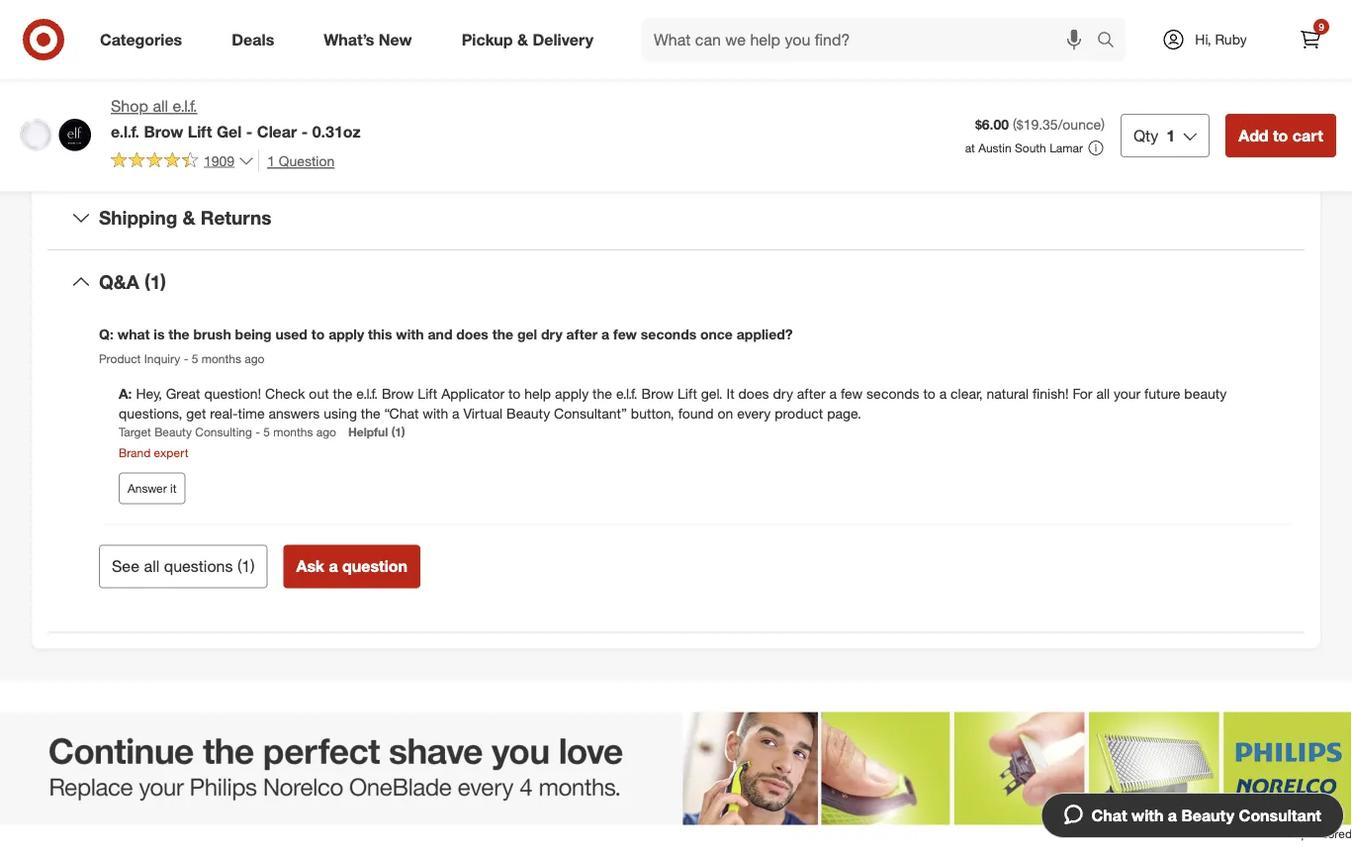Task type: describe. For each thing, give the bounding box(es) containing it.
shipping
[[99, 206, 177, 229]]

1 question link
[[258, 149, 335, 172]]

dry inside hey, great question! check out the e.l.f. brow lift applicator to help apply the e.l.f. brow lift gel. it does dry after a few seconds to a clear, natural finish! for all your future beauty questions, get real-time answers using the "chat with a virtual beauty consultant" button, found on every product page.
[[773, 384, 794, 402]]

the up inquiry
[[169, 325, 190, 343]]

pickup & delivery
[[462, 30, 594, 49]]

on
[[718, 404, 734, 421]]

q&a (1) button
[[48, 250, 1305, 313]]

what's
[[324, 30, 374, 49]]

chat with a beauty consultant
[[1092, 806, 1322, 825]]

5 inside the q: what is the brush being used to apply this with and does the gel dry after a few seconds once applied? product inquiry - 5 months ago
[[192, 352, 198, 366]]

bunny
[[1030, 0, 1070, 8]]

$6.00
[[976, 116, 1009, 133]]

pickup & delivery link
[[445, 18, 619, 61]]

0.31oz
[[312, 122, 361, 141]]

help
[[525, 384, 551, 402]]

inquiry
[[144, 352, 180, 366]]

proud to be 100% vegan, cruelty-free, and leaping bunny certified. because kindness is chic.
[[710, 0, 1261, 28]]

pickup
[[462, 30, 513, 49]]

add
[[1239, 126, 1269, 145]]

brush
[[193, 325, 231, 343]]

because
[[1134, 0, 1188, 8]]

shipping & returns button
[[48, 186, 1305, 249]]

applied?
[[737, 325, 793, 343]]

sponsored
[[1294, 826, 1353, 841]]

time
[[238, 404, 265, 421]]

1 vertical spatial 5
[[263, 424, 270, 439]]

q: what is the brush being used to apply this with and does the gel dry after a few seconds once applied? product inquiry - 5 months ago
[[99, 325, 793, 366]]

it
[[170, 481, 177, 496]]

get
[[186, 404, 206, 421]]

your
[[1114, 384, 1141, 402]]

$6.00 ( $19.35 /ounce )
[[976, 116, 1105, 133]]

0 vertical spatial (
[[1013, 116, 1017, 133]]

ask a question
[[296, 557, 408, 576]]

clear,
[[951, 384, 983, 402]]

few inside hey, great question! check out the e.l.f. brow lift applicator to help apply the e.l.f. brow lift gel. it does dry after a few seconds to a clear, natural finish! for all your future beauty questions, get real-time answers using the "chat with a virtual beauty consultant" button, found on every product page.
[[841, 384, 863, 402]]

brand
[[119, 445, 151, 460]]

1 horizontal spatial ago
[[316, 424, 336, 439]]

to inside the q: what is the brush being used to apply this with and does the gel dry after a few seconds once applied? product inquiry - 5 months ago
[[312, 325, 325, 343]]

future
[[1145, 384, 1181, 402]]

beauty
[[1185, 384, 1227, 402]]

page.
[[827, 404, 862, 421]]

virtual
[[464, 404, 503, 421]]

(1) for helpful (1)
[[392, 424, 405, 439]]

for
[[1073, 384, 1093, 402]]

free,
[[919, 0, 946, 8]]

add to cart button
[[1226, 114, 1337, 157]]

a up page. on the right top of the page
[[830, 384, 837, 402]]

9
[[1319, 20, 1325, 33]]

1909 link
[[111, 149, 254, 173]]

returns
[[201, 206, 272, 229]]

used
[[276, 325, 308, 343]]

e.l.f. up using
[[356, 384, 378, 402]]

natural
[[987, 384, 1029, 402]]

button,
[[631, 404, 675, 421]]

gel
[[217, 122, 242, 141]]

answer it
[[128, 481, 177, 496]]

0 horizontal spatial beauty
[[155, 424, 192, 439]]

add to cart
[[1239, 126, 1324, 145]]

all inside hey, great question! check out the e.l.f. brow lift applicator to help apply the e.l.f. brow lift gel. it does dry after a few seconds to a clear, natural finish! for all your future beauty questions, get real-time answers using the "chat with a virtual beauty consultant" button, found on every product page.
[[1097, 384, 1111, 402]]

expert
[[154, 445, 189, 460]]

be
[[767, 0, 783, 8]]

e.l.f. down shop
[[111, 122, 140, 141]]

helpful
[[348, 424, 388, 439]]

"chat
[[385, 404, 419, 421]]

brand expert
[[119, 445, 189, 460]]

1 question
[[267, 152, 335, 169]]

all for )
[[144, 557, 160, 576]]

2 horizontal spatial lift
[[678, 384, 698, 402]]

proud
[[710, 0, 747, 8]]

0 horizontal spatial 1
[[242, 557, 251, 576]]

answer
[[128, 481, 167, 496]]

see all questions ( 1 )
[[112, 557, 255, 576]]

- down time
[[256, 424, 260, 439]]

consultant
[[1240, 806, 1322, 825]]

dry inside the q: what is the brush being used to apply this with and does the gel dry after a few seconds once applied? product inquiry - 5 months ago
[[541, 325, 563, 343]]

at austin south lamar
[[966, 140, 1084, 155]]

it
[[727, 384, 735, 402]]

seconds inside the q: what is the brush being used to apply this with and does the gel dry after a few seconds once applied? product inquiry - 5 months ago
[[641, 325, 697, 343]]

beauty inside hey, great question! check out the e.l.f. brow lift applicator to help apply the e.l.f. brow lift gel. it does dry after a few seconds to a clear, natural finish! for all your future beauty questions, get real-time answers using the "chat with a virtual beauty consultant" button, found on every product page.
[[507, 404, 550, 421]]

to inside 'button'
[[1274, 126, 1289, 145]]

once
[[701, 325, 733, 343]]

the up helpful
[[361, 404, 381, 421]]

and inside the q: what is the brush being used to apply this with and does the gel dry after a few seconds once applied? product inquiry - 5 months ago
[[428, 325, 453, 343]]

0 horizontal spatial (
[[237, 557, 242, 576]]

hey, great question! check out the e.l.f. brow lift applicator to help apply the e.l.f. brow lift gel. it does dry after a few seconds to a clear, natural finish! for all your future beauty questions, get real-time answers using the "chat with a virtual beauty consultant" button, found on every product page.
[[119, 384, 1227, 421]]

real-
[[210, 404, 238, 421]]

lift inside shop all e.l.f. e.l.f. brow lift gel - clear - 0.31oz
[[188, 122, 212, 141]]

to left the help
[[509, 384, 521, 402]]

beauty inside button
[[1182, 806, 1235, 825]]

questions,
[[119, 404, 182, 421]]

shop all e.l.f. e.l.f. brow lift gel - clear - 0.31oz
[[111, 96, 361, 141]]

product
[[99, 352, 141, 366]]

- right clear
[[302, 122, 308, 141]]

ask a question button
[[284, 545, 421, 588]]

1 horizontal spatial brow
[[382, 384, 414, 402]]



Task type: vqa. For each thing, say whether or not it's contained in the screenshot.
Q&A (1) dropdown button
yes



Task type: locate. For each thing, give the bounding box(es) containing it.
0 horizontal spatial )
[[251, 557, 255, 576]]

1 vertical spatial does
[[739, 384, 770, 402]]

all right for
[[1097, 384, 1111, 402]]

few up page. on the right top of the page
[[841, 384, 863, 402]]

& right pickup
[[518, 30, 528, 49]]

to left be
[[751, 0, 763, 8]]

new
[[379, 30, 412, 49]]

with right chat
[[1132, 806, 1164, 825]]

& for shipping
[[183, 206, 196, 229]]

with inside button
[[1132, 806, 1164, 825]]

& for pickup
[[518, 30, 528, 49]]

is inside the q: what is the brush being used to apply this with and does the gel dry after a few seconds once applied? product inquiry - 5 months ago
[[154, 325, 165, 343]]

what
[[117, 325, 150, 343]]

advertisement region
[[0, 712, 1353, 825]]

lift left gel
[[188, 122, 212, 141]]

the left gel at the top left
[[493, 325, 514, 343]]

sponsored region
[[0, 712, 1353, 854]]

0 vertical spatial ago
[[245, 352, 265, 366]]

1
[[1167, 126, 1176, 145], [267, 152, 275, 169], [242, 557, 251, 576]]

dry up product at the right of the page
[[773, 384, 794, 402]]

months down brush
[[202, 352, 241, 366]]

to left the clear,
[[924, 384, 936, 402]]

( right questions on the bottom left of the page
[[237, 557, 242, 576]]

what's new
[[324, 30, 412, 49]]

the up consultant"
[[593, 384, 613, 402]]

) right questions on the bottom left of the page
[[251, 557, 255, 576]]

0 vertical spatial after
[[567, 325, 598, 343]]

1 vertical spatial seconds
[[867, 384, 920, 402]]

What can we help you find? suggestions appear below search field
[[642, 18, 1102, 61]]

0 vertical spatial few
[[614, 325, 637, 343]]

1 horizontal spatial )
[[1102, 116, 1105, 133]]

shop
[[111, 96, 148, 116]]

0 horizontal spatial and
[[428, 325, 453, 343]]

a inside the q: what is the brush being used to apply this with and does the gel dry after a few seconds once applied? product inquiry - 5 months ago
[[602, 325, 610, 343]]

search button
[[1089, 18, 1136, 65]]

0 vertical spatial beauty
[[507, 404, 550, 421]]

0 horizontal spatial dry
[[541, 325, 563, 343]]

great
[[166, 384, 200, 402]]

e.l.f. up 1909 link on the top left of page
[[173, 96, 197, 116]]

& inside 'pickup & delivery' link
[[518, 30, 528, 49]]

with inside the q: what is the brush being used to apply this with and does the gel dry after a few seconds once applied? product inquiry - 5 months ago
[[396, 325, 424, 343]]

1 horizontal spatial is
[[1251, 0, 1261, 8]]

a inside button
[[1169, 806, 1178, 825]]

a:
[[119, 384, 136, 402]]

1 horizontal spatial does
[[739, 384, 770, 402]]

few
[[614, 325, 637, 343], [841, 384, 863, 402]]

0 horizontal spatial seconds
[[641, 325, 697, 343]]

2 vertical spatial beauty
[[1182, 806, 1235, 825]]

1 vertical spatial is
[[154, 325, 165, 343]]

deals
[[232, 30, 274, 49]]

0 vertical spatial &
[[518, 30, 528, 49]]

1 horizontal spatial 1
[[267, 152, 275, 169]]

- right inquiry
[[184, 352, 188, 366]]

target beauty consulting - 5 months ago
[[119, 424, 336, 439]]

gel.
[[701, 384, 723, 402]]

does left gel at the top left
[[457, 325, 489, 343]]

(1) right q&a
[[145, 270, 166, 293]]

does up every
[[739, 384, 770, 402]]

to
[[751, 0, 763, 8], [1274, 126, 1289, 145], [312, 325, 325, 343], [509, 384, 521, 402], [924, 384, 936, 402]]

1 down clear
[[267, 152, 275, 169]]

target
[[119, 424, 151, 439]]

answers
[[269, 404, 320, 421]]

apply left this in the top of the page
[[329, 325, 364, 343]]

0 vertical spatial months
[[202, 352, 241, 366]]

ago down using
[[316, 424, 336, 439]]

all right 'see'
[[144, 557, 160, 576]]

beauty up expert
[[155, 424, 192, 439]]

question
[[342, 557, 408, 576]]

(1) down "chat at the left top of the page
[[392, 424, 405, 439]]

the up using
[[333, 384, 353, 402]]

with inside hey, great question! check out the e.l.f. brow lift applicator to help apply the e.l.f. brow lift gel. it does dry after a few seconds to a clear, natural finish! for all your future beauty questions, get real-time answers using the "chat with a virtual beauty consultant" button, found on every product page.
[[423, 404, 449, 421]]

1 vertical spatial all
[[1097, 384, 1111, 402]]

and inside proud to be 100% vegan, cruelty-free, and leaping bunny certified. because kindness is chic.
[[950, 0, 973, 8]]

1 vertical spatial (
[[237, 557, 242, 576]]

0 horizontal spatial (1)
[[145, 270, 166, 293]]

is up inquiry
[[154, 325, 165, 343]]

after inside the q: what is the brush being used to apply this with and does the gel dry after a few seconds once applied? product inquiry - 5 months ago
[[567, 325, 598, 343]]

seconds left the once
[[641, 325, 697, 343]]

every
[[737, 404, 771, 421]]

1 vertical spatial apply
[[555, 384, 589, 402]]

a inside button
[[329, 557, 338, 576]]

finish!
[[1033, 384, 1069, 402]]

image of e.l.f. brow lift gel - clear - 0.31oz image
[[16, 95, 95, 174]]

brow up button,
[[642, 384, 674, 402]]

& left returns
[[183, 206, 196, 229]]

all for lift
[[153, 96, 168, 116]]

0 horizontal spatial is
[[154, 325, 165, 343]]

chat with a beauty consultant button
[[1042, 793, 1345, 838]]

0 vertical spatial apply
[[329, 325, 364, 343]]

seconds left the clear,
[[867, 384, 920, 402]]

does inside the q: what is the brush being used to apply this with and does the gel dry after a few seconds once applied? product inquiry - 5 months ago
[[457, 325, 489, 343]]

1 horizontal spatial apply
[[555, 384, 589, 402]]

0 horizontal spatial ago
[[245, 352, 265, 366]]

after
[[567, 325, 598, 343], [797, 384, 826, 402]]

and right free,
[[950, 0, 973, 8]]

2 horizontal spatial 1
[[1167, 126, 1176, 145]]

& inside shipping & returns dropdown button
[[183, 206, 196, 229]]

helpful (1)
[[348, 424, 405, 439]]

question!
[[204, 384, 261, 402]]

few inside the q: what is the brush being used to apply this with and does the gel dry after a few seconds once applied? product inquiry - 5 months ago
[[614, 325, 637, 343]]

categories link
[[83, 18, 207, 61]]

e.l.f.
[[173, 96, 197, 116], [111, 122, 140, 141], [356, 384, 378, 402], [616, 384, 638, 402]]

product
[[775, 404, 824, 421]]

9 link
[[1289, 18, 1333, 61]]

at
[[966, 140, 976, 155]]

1 horizontal spatial dry
[[773, 384, 794, 402]]

ask
[[296, 557, 325, 576]]

0 horizontal spatial 5
[[192, 352, 198, 366]]

few down q&a (1) 'dropdown button'
[[614, 325, 637, 343]]

1 vertical spatial (1)
[[392, 424, 405, 439]]

kindness
[[1192, 0, 1248, 8]]

0 vertical spatial with
[[396, 325, 424, 343]]

0 vertical spatial dry
[[541, 325, 563, 343]]

1 vertical spatial with
[[423, 404, 449, 421]]

is inside proud to be 100% vegan, cruelty-free, and leaping bunny certified. because kindness is chic.
[[1251, 0, 1261, 8]]

5 down time
[[263, 424, 270, 439]]

1 vertical spatial beauty
[[155, 424, 192, 439]]

apply inside the q: what is the brush being used to apply this with and does the gel dry after a few seconds once applied? product inquiry - 5 months ago
[[329, 325, 364, 343]]

0 vertical spatial is
[[1251, 0, 1261, 8]]

months down answers
[[273, 424, 313, 439]]

5 down brush
[[192, 352, 198, 366]]

beauty left consultant
[[1182, 806, 1235, 825]]

1 vertical spatial and
[[428, 325, 453, 343]]

1 horizontal spatial and
[[950, 0, 973, 8]]

with right "chat at the left top of the page
[[423, 404, 449, 421]]

2 vertical spatial with
[[1132, 806, 1164, 825]]

2 vertical spatial 1
[[242, 557, 251, 576]]

0 vertical spatial seconds
[[641, 325, 697, 343]]

ago
[[245, 352, 265, 366], [316, 424, 336, 439]]

1 horizontal spatial (1)
[[392, 424, 405, 439]]

1 horizontal spatial beauty
[[507, 404, 550, 421]]

0 horizontal spatial few
[[614, 325, 637, 343]]

2 horizontal spatial beauty
[[1182, 806, 1235, 825]]

beauty down the help
[[507, 404, 550, 421]]

2 horizontal spatial brow
[[642, 384, 674, 402]]

hi, ruby
[[1196, 31, 1248, 48]]

search
[[1089, 32, 1136, 51]]

with
[[396, 325, 424, 343], [423, 404, 449, 421], [1132, 806, 1164, 825]]

being
[[235, 325, 272, 343]]

- inside the q: what is the brush being used to apply this with and does the gel dry after a few seconds once applied? product inquiry - 5 months ago
[[184, 352, 188, 366]]

brow inside shop all e.l.f. e.l.f. brow lift gel - clear - 0.31oz
[[144, 122, 183, 141]]

answer it button
[[119, 473, 186, 504]]

consultant"
[[554, 404, 627, 421]]

to right add
[[1274, 126, 1289, 145]]

ago down being at left top
[[245, 352, 265, 366]]

1 vertical spatial )
[[251, 557, 255, 576]]

check
[[265, 384, 305, 402]]

1 horizontal spatial months
[[273, 424, 313, 439]]

clear
[[257, 122, 297, 141]]

apply inside hey, great question! check out the e.l.f. brow lift applicator to help apply the e.l.f. brow lift gel. it does dry after a few seconds to a clear, natural finish! for all your future beauty questions, get real-time answers using the "chat with a virtual beauty consultant" button, found on every product page.
[[555, 384, 589, 402]]

delivery
[[533, 30, 594, 49]]

ago inside the q: what is the brush being used to apply this with and does the gel dry after a few seconds once applied? product inquiry - 5 months ago
[[245, 352, 265, 366]]

a right gel at the top left
[[602, 325, 610, 343]]

1 vertical spatial ago
[[316, 424, 336, 439]]

1 horizontal spatial (
[[1013, 116, 1017, 133]]

and right this in the top of the page
[[428, 325, 453, 343]]

0 horizontal spatial &
[[183, 206, 196, 229]]

0 horizontal spatial brow
[[144, 122, 183, 141]]

0 vertical spatial does
[[457, 325, 489, 343]]

after inside hey, great question! check out the e.l.f. brow lift applicator to help apply the e.l.f. brow lift gel. it does dry after a few seconds to a clear, natural finish! for all your future beauty questions, get real-time answers using the "chat with a virtual beauty consultant" button, found on every product page.
[[797, 384, 826, 402]]

a right 'ask'
[[329, 557, 338, 576]]

does inside hey, great question! check out the e.l.f. brow lift applicator to help apply the e.l.f. brow lift gel. it does dry after a few seconds to a clear, natural finish! for all your future beauty questions, get real-time answers using the "chat with a virtual beauty consultant" button, found on every product page.
[[739, 384, 770, 402]]

1 horizontal spatial few
[[841, 384, 863, 402]]

out
[[309, 384, 329, 402]]

0 horizontal spatial does
[[457, 325, 489, 343]]

what's new link
[[307, 18, 437, 61]]

hey,
[[136, 384, 162, 402]]

5
[[192, 352, 198, 366], [263, 424, 270, 439]]

- right gel
[[246, 122, 253, 141]]

vegan,
[[827, 0, 868, 8]]

a down applicator
[[452, 404, 460, 421]]

questions
[[164, 557, 233, 576]]

months inside the q: what is the brush being used to apply this with and does the gel dry after a few seconds once applied? product inquiry - 5 months ago
[[202, 352, 241, 366]]

0 horizontal spatial months
[[202, 352, 241, 366]]

a right chat
[[1169, 806, 1178, 825]]

1 vertical spatial months
[[273, 424, 313, 439]]

0 horizontal spatial lift
[[188, 122, 212, 141]]

1 horizontal spatial &
[[518, 30, 528, 49]]

( right $6.00
[[1013, 116, 1017, 133]]

after up product at the right of the page
[[797, 384, 826, 402]]

question
[[279, 152, 335, 169]]

2 vertical spatial all
[[144, 557, 160, 576]]

1 vertical spatial &
[[183, 206, 196, 229]]

0 vertical spatial all
[[153, 96, 168, 116]]

gel
[[517, 325, 537, 343]]

(
[[1013, 116, 1017, 133], [237, 557, 242, 576]]

dry right gel at the top left
[[541, 325, 563, 343]]

does
[[457, 325, 489, 343], [739, 384, 770, 402]]

after right gel at the top left
[[567, 325, 598, 343]]

lift up "chat at the left top of the page
[[418, 384, 438, 402]]

0 horizontal spatial apply
[[329, 325, 364, 343]]

q&a (1)
[[99, 270, 166, 293]]

ruby
[[1216, 31, 1248, 48]]

chat
[[1092, 806, 1128, 825]]

1 right questions on the bottom left of the page
[[242, 557, 251, 576]]

1 right qty
[[1167, 126, 1176, 145]]

1 horizontal spatial lift
[[418, 384, 438, 402]]

1 horizontal spatial seconds
[[867, 384, 920, 402]]

see
[[112, 557, 140, 576]]

hi,
[[1196, 31, 1212, 48]]

with right this in the top of the page
[[396, 325, 424, 343]]

qty 1
[[1134, 126, 1176, 145]]

1 horizontal spatial 5
[[263, 424, 270, 439]]

0 vertical spatial 5
[[192, 352, 198, 366]]

(1) for q&a (1)
[[145, 270, 166, 293]]

0 horizontal spatial after
[[567, 325, 598, 343]]

leaping
[[977, 0, 1027, 8]]

lamar
[[1050, 140, 1084, 155]]

brow up "chat at the left top of the page
[[382, 384, 414, 402]]

)
[[1102, 116, 1105, 133], [251, 557, 255, 576]]

to inside proud to be 100% vegan, cruelty-free, and leaping bunny certified. because kindness is chic.
[[751, 0, 763, 8]]

seconds
[[641, 325, 697, 343], [867, 384, 920, 402]]

&
[[518, 30, 528, 49], [183, 206, 196, 229]]

0 vertical spatial and
[[950, 0, 973, 8]]

e.l.f. up button,
[[616, 384, 638, 402]]

brow up 1909 link on the top left of page
[[144, 122, 183, 141]]

0 vertical spatial )
[[1102, 116, 1105, 133]]

this
[[368, 325, 392, 343]]

dry
[[541, 325, 563, 343], [773, 384, 794, 402]]

1 vertical spatial few
[[841, 384, 863, 402]]

0 vertical spatial (1)
[[145, 270, 166, 293]]

chic.
[[710, 10, 739, 28]]

(1) inside 'dropdown button'
[[145, 270, 166, 293]]

1 vertical spatial dry
[[773, 384, 794, 402]]

all
[[153, 96, 168, 116], [1097, 384, 1111, 402], [144, 557, 160, 576]]

1909
[[204, 152, 235, 169]]

all inside shop all e.l.f. e.l.f. brow lift gel - clear - 0.31oz
[[153, 96, 168, 116]]

1 vertical spatial after
[[797, 384, 826, 402]]

/ounce
[[1059, 116, 1102, 133]]

seconds inside hey, great question! check out the e.l.f. brow lift applicator to help apply the e.l.f. brow lift gel. it does dry after a few seconds to a clear, natural finish! for all your future beauty questions, get real-time answers using the "chat with a virtual beauty consultant" button, found on every product page.
[[867, 384, 920, 402]]

deals link
[[215, 18, 299, 61]]

apply up consultant"
[[555, 384, 589, 402]]

1 horizontal spatial after
[[797, 384, 826, 402]]

lift up found
[[678, 384, 698, 402]]

0 vertical spatial 1
[[1167, 126, 1176, 145]]

found
[[679, 404, 714, 421]]

) left qty
[[1102, 116, 1105, 133]]

certified.
[[1074, 0, 1130, 8]]

a left the clear,
[[940, 384, 947, 402]]

1 vertical spatial 1
[[267, 152, 275, 169]]

is right kindness in the top right of the page
[[1251, 0, 1261, 8]]

all right shop
[[153, 96, 168, 116]]

to right used
[[312, 325, 325, 343]]



